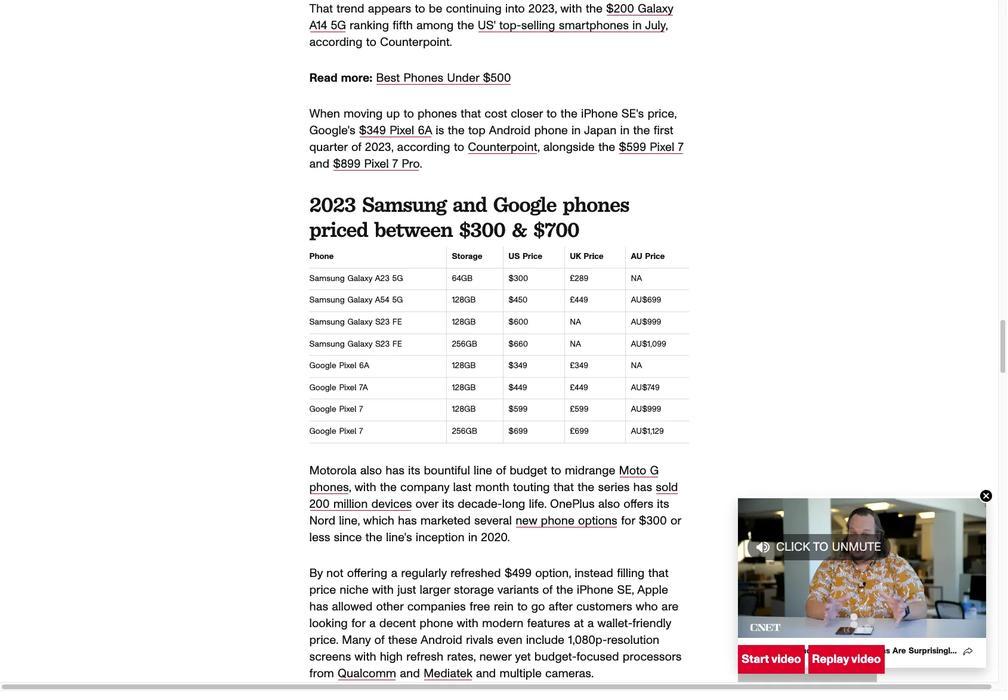 Task type: describe. For each thing, give the bounding box(es) containing it.
$600
[[509, 318, 528, 326]]

phones inside moto g phones
[[309, 481, 349, 493]]

$700
[[533, 216, 579, 242]]

looking
[[309, 617, 348, 629]]

6a for $349 pixel 6a
[[418, 125, 432, 137]]

unmute
[[832, 541, 881, 553]]

au$749
[[631, 384, 660, 392]]

pixel left the vs.
[[748, 647, 766, 655]]

price
[[309, 584, 336, 596]]

64gb
[[452, 274, 473, 283]]

rein
[[494, 601, 514, 613]]

to inside the , according to counterpoint.
[[366, 37, 377, 48]]

new phone options
[[516, 515, 618, 527]]

that trend appears to be continuing into 2023, with the
[[309, 3, 606, 15]]

to inside is the top android phone in japan in the first quarter of 2023, according to
[[454, 142, 464, 153]]

also inside over its decade-long life. oneplus also offers its nord line, which has marketed several
[[598, 498, 620, 510]]

has up "devices"
[[386, 465, 405, 477]]

uk
[[570, 253, 581, 261]]

or
[[671, 515, 681, 527]]

rivals
[[466, 634, 493, 646]]

counterpoint , alongside the $599 pixel 7 and $899 pixel 7 pro .
[[309, 142, 684, 170]]

surprisingly
[[909, 647, 955, 655]]

counterpoint
[[468, 142, 537, 153]]

phones for to
[[418, 108, 457, 120]]

iphone inside by not offering a regularly refreshed $499 option, instead filling that price niche with just larger storage variants of the iphone se, apple has allowed other companies free rein to go after customers who are looking for a decent phone with modern features at a wallet-friendly price. many of these android rivals even include 1,080p-resolution screens with high refresh rates, newer yet budget-focused processors from
[[577, 584, 614, 596]]

be
[[429, 3, 442, 15]]

click to unmute
[[776, 541, 881, 553]]

moto g phones link
[[309, 465, 659, 493]]

larger
[[420, 584, 450, 596]]

1 vertical spatial $300
[[509, 274, 528, 283]]

closer
[[511, 108, 543, 120]]

au$1,129
[[631, 427, 664, 436]]

galaxy inside $200 galaxy a14 5g
[[638, 3, 673, 15]]

last
[[453, 481, 472, 493]]

multiple
[[500, 667, 542, 679]]

au$1,099
[[631, 340, 666, 348]]

even
[[497, 634, 522, 646]]

and inside 2023 samsung and google phones priced between $300 & $700
[[453, 191, 487, 217]]

google's
[[309, 125, 355, 137]]

cameras
[[856, 647, 890, 655]]

pixel down google pixel 7a on the bottom of page
[[339, 405, 356, 414]]

fe for 256gb
[[393, 340, 402, 348]]

$660
[[509, 340, 528, 348]]

$450
[[509, 296, 528, 305]]

in inside for $300 or less since the line's inception in 2020.
[[468, 531, 478, 543]]

these
[[388, 634, 417, 646]]

fifth
[[393, 20, 413, 32]]

samsung galaxy a23 5g
[[309, 274, 403, 283]]

price.
[[309, 634, 338, 646]]

the inside by not offering a regularly refreshed $499 option, instead filling that price niche with just larger storage variants of the iphone se, apple has allowed other companies free rein to go after customers who are looking for a decent phone with modern features at a wallet-friendly price. many of these android rivals even include 1,080p-resolution screens with high refresh rates, newer yet budget-focused processors from
[[556, 584, 573, 596]]

google pixel 7 for 128gb
[[309, 405, 363, 414]]

midrange
[[565, 465, 616, 477]]

£449 for $449
[[570, 384, 588, 392]]

the up "devices"
[[380, 481, 397, 493]]

moto
[[619, 465, 647, 477]]

july
[[645, 20, 666, 32]]

google for $599
[[309, 405, 336, 414]]

under
[[447, 72, 480, 84]]

1 vertical spatial phone
[[541, 515, 575, 527]]

5g for a54
[[392, 296, 403, 305]]

counterpoint.
[[380, 37, 452, 48]]

among
[[416, 20, 454, 32]]

refreshed
[[450, 567, 501, 579]]

0 vertical spatial also
[[360, 465, 382, 477]]

according inside is the top android phone in japan in the first quarter of 2023, according to
[[397, 142, 450, 153]]

galaxy for $600
[[348, 318, 372, 326]]

in down se's
[[620, 125, 630, 137]]

se's
[[622, 108, 644, 120]]

that inside when moving up to phones that cost closer to the iphone se's price, google's
[[461, 108, 481, 120]]

qualcomm
[[338, 667, 396, 679]]

pixel right $899
[[364, 158, 389, 170]]

features
[[527, 617, 570, 629]]

samsung inside 2023 samsung and google phones priced between $300 & $700
[[362, 191, 446, 217]]

for inside by not offering a regularly refreshed $499 option, instead filling that price niche with just larger storage variants of the iphone se, apple has allowed other companies free rein to go after customers who are looking for a decent phone with modern features at a wallet-friendly price. many of these android rivals even include 1,080p-resolution screens with high refresh rates, newer yet budget-focused processors from
[[351, 617, 366, 629]]

android inside is the top android phone in japan in the first quarter of 2023, according to
[[489, 125, 531, 137]]

galaxy for $300
[[348, 274, 372, 283]]

cameras.
[[545, 667, 594, 679]]

cost
[[485, 108, 507, 120]]

and down refresh
[[400, 667, 420, 679]]

start
[[742, 653, 769, 665]]

from
[[309, 667, 334, 679]]

the inside when moving up to phones that cost closer to the iphone se's price, google's
[[561, 108, 578, 120]]

£289
[[570, 274, 589, 283]]

us' top-selling smartphones in july link
[[478, 20, 666, 32]]

instead
[[575, 567, 613, 579]]

top
[[468, 125, 486, 137]]

samsung for $600
[[309, 318, 345, 326]]

au price
[[631, 253, 665, 261]]

128gb for $600
[[452, 318, 476, 326]]

2 horizontal spatial a
[[588, 617, 594, 629]]

yet
[[515, 651, 531, 663]]

pro
[[402, 158, 420, 170]]

at
[[574, 617, 584, 629]]

$349 pixel 6a link
[[359, 125, 432, 137]]

galaxy for $450
[[348, 296, 372, 305]]

up
[[386, 108, 400, 120]]

is
[[436, 125, 444, 137]]

rates,
[[447, 651, 476, 663]]

video for replay video
[[851, 653, 881, 665]]

g
[[650, 465, 659, 477]]

with up us' top-selling smartphones in july link at the top of the page
[[560, 3, 582, 15]]

nord
[[309, 515, 335, 527]]

price for uk price
[[584, 253, 604, 261]]

phone inside is the top android phone in japan in the first quarter of 2023, according to
[[534, 125, 568, 137]]

a14
[[309, 20, 327, 32]]

$599 inside counterpoint , alongside the $599 pixel 7 and $899 pixel 7 pro .
[[619, 142, 646, 153]]

ranking fifth among the us' top-selling smartphones in july
[[346, 20, 666, 32]]

google pixel 7a
[[309, 384, 368, 392]]

has inside over its decade-long life. oneplus also offers its nord line, which has marketed several
[[398, 515, 417, 527]]

with up rivals
[[457, 617, 478, 629]]

the down se's
[[633, 125, 650, 137]]

phone inside by not offering a regularly refreshed $499 option, instead filling that price niche with just larger storage variants of the iphone se, apple has allowed other companies free rein to go after customers who are looking for a decent phone with modern features at a wallet-friendly price. many of these android rivals even include 1,080p-resolution screens with high refresh rates, newer yet budget-focused processors from
[[420, 617, 453, 629]]

$599 pixel 7 link
[[619, 142, 684, 153]]

best
[[376, 72, 400, 84]]

256gb for $699
[[452, 427, 477, 436]]

0 horizontal spatial its
[[408, 465, 420, 477]]

s23 for 128gb
[[375, 318, 390, 326]]

google for $449
[[309, 384, 336, 392]]

pixel down first
[[650, 142, 675, 153]]

devices
[[371, 498, 412, 510]]

$599 inside 2023 samsung and google phones priced between $300 & $700 element
[[509, 405, 528, 414]]

iphone inside when moving up to phones that cost closer to the iphone se's price, google's
[[581, 108, 618, 120]]

modern
[[482, 617, 524, 629]]

pixel 6a vs. iphone se: the cameras are surprisingly different
[[748, 647, 991, 655]]

life.
[[529, 498, 547, 510]]

of up high
[[374, 634, 385, 646]]

6a for google pixel 6a
[[359, 362, 369, 370]]

go
[[531, 601, 545, 613]]

not
[[326, 567, 344, 579]]

2 vertical spatial iphone
[[794, 647, 821, 655]]

the down that trend appears to be continuing into 2023, with the
[[457, 20, 474, 32]]



Task type: locate. For each thing, give the bounding box(es) containing it.
has inside by not offering a regularly refreshed $499 option, instead filling that price niche with just larger storage variants of the iphone se, apple has allowed other companies free rein to go after customers who are looking for a decent phone with modern features at a wallet-friendly price. many of these android rivals even include 1,080p-resolution screens with high refresh rates, newer yet budget-focused processors from
[[309, 601, 328, 613]]

£699
[[570, 427, 589, 436]]

1 vertical spatial $599
[[509, 405, 528, 414]]

1 vertical spatial for
[[351, 617, 366, 629]]

phones down motorola
[[309, 481, 349, 493]]

0 horizontal spatial $300
[[459, 216, 505, 242]]

1 horizontal spatial $599
[[619, 142, 646, 153]]

has
[[386, 465, 405, 477], [633, 481, 652, 493], [398, 515, 417, 527], [309, 601, 328, 613]]

for $300 or less since the line's inception in 2020.
[[309, 515, 681, 543]]

5g for a14
[[331, 20, 346, 32]]

google pixel 7 up motorola
[[309, 427, 363, 436]]

$200 galaxy a14 5g link
[[309, 3, 673, 32]]

customers
[[576, 601, 632, 613]]

2 fe from the top
[[393, 340, 402, 348]]

the inside counterpoint , alongside the $599 pixel 7 and $899 pixel 7 pro .
[[598, 142, 615, 153]]

1 vertical spatial ,
[[537, 142, 540, 153]]

samsung galaxy s23 fe
[[309, 318, 402, 326], [309, 340, 402, 348]]

2 128gb from the top
[[452, 318, 476, 326]]

decent
[[379, 617, 416, 629]]

google down google pixel 7a on the bottom of page
[[309, 405, 336, 414]]

$699
[[509, 427, 528, 436]]

that up apple
[[648, 567, 669, 579]]

has up offers
[[633, 481, 652, 493]]

that up oneplus
[[554, 481, 574, 493]]

newer
[[479, 651, 512, 663]]

1 vertical spatial that
[[554, 481, 574, 493]]

long
[[502, 498, 525, 510]]

£449 down the £349
[[570, 384, 588, 392]]

samsung up google pixel 6a
[[309, 340, 345, 348]]

2020.
[[481, 531, 510, 543]]

2 video from the left
[[851, 653, 881, 665]]

according up .
[[397, 142, 450, 153]]

0 vertical spatial £449
[[570, 296, 588, 305]]

0 horizontal spatial price
[[523, 253, 543, 261]]

2 horizontal spatial that
[[648, 567, 669, 579]]

1 horizontal spatial video
[[851, 653, 881, 665]]

0 horizontal spatial that
[[461, 108, 481, 120]]

2 horizontal spatial ,
[[666, 20, 668, 32]]

also
[[360, 465, 382, 477], [598, 498, 620, 510]]

when
[[309, 108, 340, 120]]

1 £449 from the top
[[570, 296, 588, 305]]

android
[[489, 125, 531, 137], [421, 634, 462, 646]]

1 vertical spatial s23
[[375, 340, 390, 348]]

price right us
[[523, 253, 543, 261]]

2 vertical spatial phones
[[309, 481, 349, 493]]

0 horizontal spatial phones
[[309, 481, 349, 493]]

pixel left 7a
[[339, 384, 356, 392]]

samsung down phone
[[309, 274, 345, 283]]

0 vertical spatial that
[[461, 108, 481, 120]]

samsung for $660
[[309, 340, 345, 348]]

fe
[[393, 318, 402, 326], [393, 340, 402, 348]]

s23 for 256gb
[[375, 340, 390, 348]]

£449 for $450
[[570, 296, 588, 305]]

galaxy up samsung galaxy a54 5g
[[348, 274, 372, 283]]

$599
[[619, 142, 646, 153], [509, 405, 528, 414]]

1 vertical spatial google pixel 7
[[309, 427, 363, 436]]

a right at
[[588, 617, 594, 629]]

0 horizontal spatial $349
[[359, 125, 386, 137]]

phone
[[534, 125, 568, 137], [541, 515, 575, 527], [420, 617, 453, 629]]

1 vertical spatial phones
[[563, 191, 629, 217]]

google pixel 6a
[[309, 362, 369, 370]]

au$999 for £599
[[631, 405, 661, 414]]

4 128gb from the top
[[452, 384, 476, 392]]

, for , with the company last month touting that the series has
[[349, 481, 351, 493]]

also right motorola
[[360, 465, 382, 477]]

options
[[578, 515, 618, 527]]

0 vertical spatial s23
[[375, 318, 390, 326]]

1 256gb from the top
[[452, 340, 477, 348]]

1 vertical spatial also
[[598, 498, 620, 510]]

1 vertical spatial android
[[421, 634, 462, 646]]

top-
[[499, 20, 521, 32]]

japan
[[584, 125, 617, 137]]

iphone down instead
[[577, 584, 614, 596]]

motorola also has its bountiful line of budget to midrange
[[309, 465, 619, 477]]

$300 up storage
[[459, 216, 505, 242]]

when moving up to phones that cost closer to the iphone se's price, google's
[[309, 108, 677, 137]]

samsung for $300
[[309, 274, 345, 283]]

0 horizontal spatial 2023,
[[365, 142, 394, 153]]

samsung galaxy s23 fe for 128gb
[[309, 318, 402, 326]]

its up the company
[[408, 465, 420, 477]]

samsung galaxy s23 fe up google pixel 6a
[[309, 340, 402, 348]]

2 price from the left
[[584, 253, 604, 261]]

128gb for $450
[[452, 296, 476, 305]]

and down quarter
[[309, 158, 329, 170]]

$300 up "$450"
[[509, 274, 528, 283]]

0 horizontal spatial $599
[[509, 405, 528, 414]]

0 vertical spatial iphone
[[581, 108, 618, 120]]

6a left is
[[418, 125, 432, 137]]

1 vertical spatial according
[[397, 142, 450, 153]]

according inside the , according to counterpoint.
[[309, 37, 363, 48]]

to inside by not offering a regularly refreshed $499 option, instead filling that price niche with just larger storage variants of the iphone se, apple has allowed other companies free rein to go after customers who are looking for a decent phone with modern features at a wallet-friendly price. many of these android rivals even include 1,080p-resolution screens with high refresh rates, newer yet budget-focused processors from
[[517, 601, 528, 613]]

128gb for $449
[[452, 384, 476, 392]]

, inside counterpoint , alongside the $599 pixel 7 and $899 pixel 7 pro .
[[537, 142, 540, 153]]

android inside by not offering a regularly refreshed $499 option, instead filling that price niche with just larger storage variants of the iphone se, apple has allowed other companies free rein to go after customers who are looking for a decent phone with modern features at a wallet-friendly price. many of these android rivals even include 1,080p-resolution screens with high refresh rates, newer yet budget-focused processors from
[[421, 634, 462, 646]]

2 £449 from the top
[[570, 384, 588, 392]]

less
[[309, 531, 330, 543]]

0 vertical spatial for
[[621, 515, 635, 527]]

us'
[[478, 20, 496, 32]]

google pixel 7 for 256gb
[[309, 427, 363, 436]]

2023 samsung and google phones priced between $300 & $700
[[309, 191, 629, 242]]

samsung down samsung galaxy a23 5g
[[309, 296, 345, 305]]

with up qualcomm link
[[355, 651, 376, 663]]

pixel up google pixel 7a on the bottom of page
[[339, 362, 356, 370]]

replay video
[[812, 653, 881, 665]]

sold
[[656, 481, 678, 493]]

1 vertical spatial fe
[[393, 340, 402, 348]]

iphone up japan
[[581, 108, 618, 120]]

the down midrange
[[578, 481, 595, 493]]

samsung down samsung galaxy a54 5g
[[309, 318, 345, 326]]

$349 inside 2023 samsung and google phones priced between $300 & $700 element
[[509, 362, 527, 370]]

2 horizontal spatial phones
[[563, 191, 629, 217]]

the up alongside
[[561, 108, 578, 120]]

replay video button
[[809, 645, 885, 674]]

au$999 down au$699
[[631, 318, 661, 326]]

$349 for $349
[[509, 362, 527, 370]]

$300 inside for $300 or less since the line's inception in 2020.
[[639, 515, 667, 527]]

moto g phones
[[309, 465, 659, 493]]

line's
[[386, 531, 412, 543]]

of down 'option,'
[[543, 584, 553, 596]]

phones inside when moving up to phones that cost closer to the iphone se's price, google's
[[418, 108, 457, 120]]

the down which
[[366, 531, 382, 543]]

2 vertical spatial ,
[[349, 481, 351, 493]]

0 horizontal spatial ,
[[349, 481, 351, 493]]

2 vertical spatial that
[[648, 567, 669, 579]]

$899
[[333, 158, 361, 170]]

$899 pixel 7 pro link
[[333, 158, 420, 170]]

se,
[[617, 584, 634, 596]]

phone down companies on the left bottom
[[420, 617, 453, 629]]

google for $699
[[309, 427, 336, 436]]

0 vertical spatial 256gb
[[452, 340, 477, 348]]

0 horizontal spatial video
[[772, 653, 801, 665]]

1 vertical spatial au$999
[[631, 405, 661, 414]]

£349
[[570, 362, 588, 370]]

$200 galaxy a14 5g
[[309, 3, 673, 32]]

1 horizontal spatial phones
[[418, 108, 457, 120]]

friendly
[[633, 617, 671, 629]]

$599 down se's
[[619, 142, 646, 153]]

0 vertical spatial phone
[[534, 125, 568, 137]]

0 vertical spatial $599
[[619, 142, 646, 153]]

2 vertical spatial $300
[[639, 515, 667, 527]]

for inside for $300 or less since the line's inception in 2020.
[[621, 515, 635, 527]]

0 vertical spatial fe
[[393, 318, 402, 326]]

.
[[420, 158, 422, 170]]

screens
[[309, 651, 351, 663]]

has down price
[[309, 601, 328, 613]]

google down google pixel 6a
[[309, 384, 336, 392]]

vs.
[[781, 647, 792, 655]]

au
[[631, 253, 643, 261]]

2 256gb from the top
[[452, 427, 477, 436]]

also down series
[[598, 498, 620, 510]]

with up 'million'
[[355, 481, 376, 493]]

price for au price
[[645, 253, 665, 261]]

au$999
[[631, 318, 661, 326], [631, 405, 661, 414]]

the up smartphones
[[586, 3, 603, 15]]

1 price from the left
[[523, 253, 543, 261]]

5g for a23
[[392, 274, 403, 283]]

google up google pixel 7a on the bottom of page
[[309, 362, 336, 370]]

1 au$999 from the top
[[631, 318, 661, 326]]

replay
[[812, 653, 849, 665]]

1 horizontal spatial for
[[621, 515, 635, 527]]

line
[[474, 465, 492, 477]]

are
[[662, 601, 679, 613]]

, inside the , according to counterpoint.
[[666, 20, 668, 32]]

1 video from the left
[[772, 653, 801, 665]]

2 google pixel 7 from the top
[[309, 427, 363, 436]]

video for start video
[[772, 653, 801, 665]]

fe for 128gb
[[393, 318, 402, 326]]

pixel up motorola
[[339, 427, 356, 436]]

256gb for $660
[[452, 340, 477, 348]]

2023 samsung and google phones priced between $300 & $700 element
[[309, 247, 689, 443]]

1 horizontal spatial price
[[584, 253, 604, 261]]

5 128gb from the top
[[452, 405, 476, 414]]

1 horizontal spatial a
[[391, 567, 398, 579]]

continuing
[[446, 3, 502, 15]]

3 price from the left
[[645, 253, 665, 261]]

of up the , with the company last month touting that the series has
[[496, 465, 506, 477]]

samsung down pro
[[362, 191, 446, 217]]

0 vertical spatial according
[[309, 37, 363, 48]]

$300 inside 2023 samsung and google phones priced between $300 & $700
[[459, 216, 505, 242]]

1 128gb from the top
[[452, 296, 476, 305]]

in
[[633, 20, 642, 32], [572, 125, 581, 137], [620, 125, 630, 137], [468, 531, 478, 543]]

0 horizontal spatial 6a
[[359, 362, 369, 370]]

galaxy
[[638, 3, 673, 15], [348, 274, 372, 283], [348, 296, 372, 305], [348, 318, 372, 326], [348, 340, 372, 348]]

5g inside $200 galaxy a14 5g
[[331, 20, 346, 32]]

£449 down £289
[[570, 296, 588, 305]]

google up us price
[[493, 191, 556, 217]]

iphone right the vs.
[[794, 647, 821, 655]]

2 s23 from the top
[[375, 340, 390, 348]]

1 samsung galaxy s23 fe from the top
[[309, 318, 402, 326]]

galaxy down samsung galaxy a54 5g
[[348, 318, 372, 326]]

1 horizontal spatial $300
[[509, 274, 528, 283]]

2 horizontal spatial 6a
[[769, 647, 779, 655]]

android up counterpoint link
[[489, 125, 531, 137]]

mediatek
[[424, 667, 472, 679]]

128gb for $599
[[452, 405, 476, 414]]

a up just on the bottom left of page
[[391, 567, 398, 579]]

0 vertical spatial android
[[489, 125, 531, 137]]

0 vertical spatial google pixel 7
[[309, 405, 363, 414]]

2 horizontal spatial $300
[[639, 515, 667, 527]]

£449
[[570, 296, 588, 305], [570, 384, 588, 392]]

3 128gb from the top
[[452, 362, 476, 370]]

5g right a23
[[392, 274, 403, 283]]

samsung galaxy a54 5g
[[309, 296, 403, 305]]

of inside is the top android phone in japan in the first quarter of 2023, according to
[[351, 142, 361, 153]]

variants
[[498, 584, 539, 596]]

1 horizontal spatial that
[[554, 481, 574, 493]]

android up refresh
[[421, 634, 462, 646]]

many
[[342, 634, 371, 646]]

phone up alongside
[[534, 125, 568, 137]]

month
[[475, 481, 509, 493]]

video inside button
[[851, 653, 881, 665]]

the
[[839, 647, 853, 655]]

1 horizontal spatial its
[[442, 498, 454, 510]]

start video button
[[738, 645, 805, 674]]

galaxy for $660
[[348, 340, 372, 348]]

price right au
[[645, 253, 665, 261]]

1 google pixel 7 from the top
[[309, 405, 363, 414]]

, for , according to counterpoint.
[[666, 20, 668, 32]]

$349 for $349 pixel 6a
[[359, 125, 386, 137]]

1 vertical spatial 2023,
[[365, 142, 394, 153]]

5g right a14
[[331, 20, 346, 32]]

for up many
[[351, 617, 366, 629]]

0 horizontal spatial android
[[421, 634, 462, 646]]

phones
[[418, 108, 457, 120], [563, 191, 629, 217], [309, 481, 349, 493]]

0 horizontal spatial a
[[369, 617, 376, 629]]

0 vertical spatial au$999
[[631, 318, 661, 326]]

price right 'uk'
[[584, 253, 604, 261]]

has up line's
[[398, 515, 417, 527]]

different
[[957, 647, 991, 655]]

company
[[400, 481, 450, 493]]

1 fe from the top
[[393, 318, 402, 326]]

1 horizontal spatial android
[[489, 125, 531, 137]]

counterpoint link
[[468, 142, 537, 153]]

with up the other
[[372, 584, 394, 596]]

galaxy up july
[[638, 3, 673, 15]]

1 horizontal spatial $349
[[509, 362, 527, 370]]

that inside by not offering a regularly refreshed $499 option, instead filling that price niche with just larger storage variants of the iphone se, apple has allowed other companies free rein to go after customers who are looking for a decent phone with modern features at a wallet-friendly price. many of these android rivals even include 1,080p-resolution screens with high refresh rates, newer yet budget-focused processors from
[[648, 567, 669, 579]]

galaxy down samsung galaxy a23 5g
[[348, 296, 372, 305]]

phone down oneplus
[[541, 515, 575, 527]]

phone
[[309, 253, 334, 261]]

£599
[[570, 405, 589, 414]]

1 horizontal spatial ,
[[537, 142, 540, 153]]

offers
[[624, 498, 654, 510]]

the down japan
[[598, 142, 615, 153]]

0 horizontal spatial according
[[309, 37, 363, 48]]

$499
[[505, 567, 532, 579]]

that
[[309, 3, 333, 15]]

0 vertical spatial samsung galaxy s23 fe
[[309, 318, 402, 326]]

google inside 2023 samsung and google phones priced between $300 & $700
[[493, 191, 556, 217]]

0 vertical spatial ,
[[666, 20, 668, 32]]

in up alongside
[[572, 125, 581, 137]]

2 horizontal spatial its
[[657, 498, 669, 510]]

video inside button
[[772, 653, 801, 665]]

1 vertical spatial samsung galaxy s23 fe
[[309, 340, 402, 348]]

1 vertical spatial iphone
[[577, 584, 614, 596]]

2023, up $899 pixel 7 pro link
[[365, 142, 394, 153]]

6a inside 2023 samsung and google phones priced between $300 & $700 element
[[359, 362, 369, 370]]

0 vertical spatial 2023,
[[529, 3, 557, 15]]

and inside counterpoint , alongside the $599 pixel 7 and $899 pixel 7 pro .
[[309, 158, 329, 170]]

2 samsung galaxy s23 fe from the top
[[309, 340, 402, 348]]

0 horizontal spatial also
[[360, 465, 382, 477]]

256gb left $660
[[452, 340, 477, 348]]

2 vertical spatial 5g
[[392, 296, 403, 305]]

bountiful
[[424, 465, 470, 477]]

2 vertical spatial phone
[[420, 617, 453, 629]]

1 horizontal spatial also
[[598, 498, 620, 510]]

appears
[[368, 3, 411, 15]]

and down newer
[[476, 667, 496, 679]]

price for us price
[[523, 253, 543, 261]]

phones up "uk price"
[[563, 191, 629, 217]]

google pixel 7 down google pixel 7a on the bottom of page
[[309, 405, 363, 414]]

$349 up $449
[[509, 362, 527, 370]]

1 vertical spatial 256gb
[[452, 427, 477, 436]]

of up $899
[[351, 142, 361, 153]]

companies
[[407, 601, 466, 613]]

its down sold
[[657, 498, 669, 510]]

1 horizontal spatial 6a
[[418, 125, 432, 137]]

option,
[[535, 567, 571, 579]]

$500
[[483, 72, 511, 84]]

2 au$999 from the top
[[631, 405, 661, 414]]

other
[[376, 601, 404, 613]]

qualcomm link
[[338, 667, 396, 679]]

0 vertical spatial $349
[[359, 125, 386, 137]]

au$999 down au$749
[[631, 405, 661, 414]]

over its decade-long life. oneplus also offers its nord line, which has marketed several
[[309, 498, 669, 527]]

its up marketed
[[442, 498, 454, 510]]

1 s23 from the top
[[375, 318, 390, 326]]

line,
[[339, 515, 360, 527]]

that
[[461, 108, 481, 120], [554, 481, 574, 493], [648, 567, 669, 579]]

au$999 for na
[[631, 318, 661, 326]]

in left july
[[633, 20, 642, 32]]

1 horizontal spatial 2023,
[[529, 3, 557, 15]]

2 horizontal spatial price
[[645, 253, 665, 261]]

1 vertical spatial 5g
[[392, 274, 403, 283]]

google up motorola
[[309, 427, 336, 436]]

1 vertical spatial £449
[[570, 384, 588, 392]]

0 horizontal spatial for
[[351, 617, 366, 629]]

2023
[[309, 191, 356, 217]]

ranking
[[350, 20, 389, 32]]

6a left the vs.
[[769, 647, 779, 655]]

2023, up selling on the top of page
[[529, 3, 557, 15]]

1 vertical spatial $349
[[509, 362, 527, 370]]

0 vertical spatial 5g
[[331, 20, 346, 32]]

selling
[[521, 20, 555, 32]]

motorola
[[309, 465, 357, 477]]

0 vertical spatial $300
[[459, 216, 505, 242]]

google for $349
[[309, 362, 336, 370]]

samsung galaxy s23 fe for 256gb
[[309, 340, 402, 348]]

alongside
[[543, 142, 595, 153]]

256gb up motorola also has its bountiful line of budget to midrange at the bottom of the page
[[452, 427, 477, 436]]

1 vertical spatial 6a
[[359, 362, 369, 370]]

2023, inside is the top android phone in japan in the first quarter of 2023, according to
[[365, 142, 394, 153]]

priced
[[309, 216, 368, 242]]

0 vertical spatial phones
[[418, 108, 457, 120]]

according down a14
[[309, 37, 363, 48]]

read
[[309, 72, 338, 84]]

pixel down up
[[390, 125, 414, 137]]

1 horizontal spatial according
[[397, 142, 450, 153]]

that up top
[[461, 108, 481, 120]]

samsung galaxy s23 fe down samsung galaxy a54 5g
[[309, 318, 402, 326]]

samsung for $450
[[309, 296, 345, 305]]

the inside for $300 or less since the line's inception in 2020.
[[366, 531, 382, 543]]

0 vertical spatial 6a
[[418, 125, 432, 137]]

phones up is
[[418, 108, 457, 120]]

processors
[[623, 651, 682, 663]]

in left 2020.
[[468, 531, 478, 543]]

128gb for $349
[[452, 362, 476, 370]]

the right is
[[448, 125, 465, 137]]

phones inside 2023 samsung and google phones priced between $300 & $700
[[563, 191, 629, 217]]

$300 down offers
[[639, 515, 667, 527]]

se:
[[824, 647, 836, 655]]

galaxy up google pixel 6a
[[348, 340, 372, 348]]

phones for google
[[563, 191, 629, 217]]

2 vertical spatial 6a
[[769, 647, 779, 655]]



Task type: vqa. For each thing, say whether or not it's contained in the screenshot.
Home for Home
no



